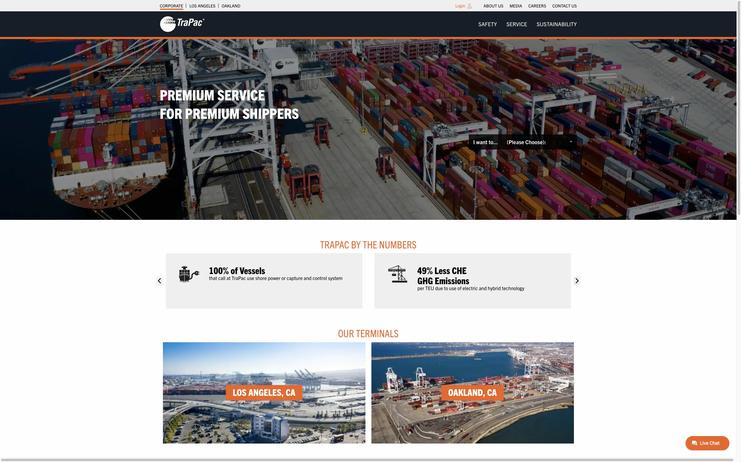 Task type: locate. For each thing, give the bounding box(es) containing it.
service inside premium service for premium shippers
[[217, 85, 265, 103]]

1 vertical spatial premium
[[185, 104, 240, 122]]

capture
[[287, 275, 303, 281]]

main content
[[154, 238, 583, 462]]

menu bar up service link
[[481, 1, 580, 10]]

and left hybrid
[[479, 285, 487, 291]]

0 vertical spatial of
[[231, 264, 238, 276]]

light image
[[468, 4, 472, 8]]

0 horizontal spatial of
[[231, 264, 238, 276]]

want
[[476, 139, 488, 145]]

and for 49% less che
[[479, 285, 487, 291]]

0 horizontal spatial and
[[304, 275, 312, 281]]

to...
[[489, 139, 498, 145]]

0 horizontal spatial service
[[217, 85, 265, 103]]

che
[[452, 264, 467, 276]]

los angeles link
[[190, 1, 216, 10]]

los angeles
[[190, 3, 216, 8]]

careers
[[529, 3, 547, 8]]

us right contact
[[572, 3, 577, 8]]

0 vertical spatial and
[[304, 275, 312, 281]]

1 vertical spatial menu bar
[[474, 18, 582, 30]]

us
[[498, 3, 504, 8], [572, 3, 577, 8]]

less
[[435, 264, 450, 276]]

1 horizontal spatial and
[[479, 285, 487, 291]]

use inside 100% of vessels that call at trapac use shore power or capture and control system
[[247, 275, 254, 281]]

contact
[[553, 3, 571, 8]]

of left electric
[[458, 285, 462, 291]]

use left shore
[[247, 275, 254, 281]]

ghg
[[418, 274, 433, 286]]

menu bar down careers
[[474, 18, 582, 30]]

1 vertical spatial of
[[458, 285, 462, 291]]

of
[[231, 264, 238, 276], [458, 285, 462, 291]]

per
[[418, 285, 425, 291]]

power
[[268, 275, 281, 281]]

trapac
[[232, 275, 246, 281]]

0 vertical spatial menu bar
[[481, 1, 580, 10]]

technology
[[502, 285, 525, 291]]

vessels
[[240, 264, 265, 276]]

about
[[484, 3, 497, 8]]

angeles
[[198, 3, 216, 8]]

us right about
[[498, 3, 504, 8]]

use
[[247, 275, 254, 281], [450, 285, 457, 291]]

0 vertical spatial service
[[507, 21, 528, 27]]

0 horizontal spatial us
[[498, 3, 504, 8]]

premium service for premium shippers
[[160, 85, 299, 122]]

menu bar
[[481, 1, 580, 10], [474, 18, 582, 30]]

sustainability
[[537, 21, 577, 27]]

1 vertical spatial service
[[217, 85, 265, 103]]

0 horizontal spatial use
[[247, 275, 254, 281]]

2 us from the left
[[572, 3, 577, 8]]

to
[[444, 285, 448, 291]]

1 vertical spatial and
[[479, 285, 487, 291]]

100% of vessels that call at trapac use shore power or capture and control system
[[209, 264, 343, 281]]

shore
[[256, 275, 267, 281]]

1 horizontal spatial us
[[572, 3, 577, 8]]

oakland
[[222, 3, 241, 8]]

safety link
[[474, 18, 502, 30]]

of inside 49% less che ghg emissions per teu due to use of electric and hybrid technology
[[458, 285, 462, 291]]

1 us from the left
[[498, 3, 504, 8]]

call
[[218, 275, 226, 281]]

careers link
[[529, 1, 547, 10]]

and inside 49% less che ghg emissions per teu due to use of electric and hybrid technology
[[479, 285, 487, 291]]

49% less che ghg emissions per teu due to use of electric and hybrid technology
[[418, 264, 525, 291]]

and left "control"
[[304, 275, 312, 281]]

and
[[304, 275, 312, 281], [479, 285, 487, 291]]

system
[[328, 275, 343, 281]]

corporate link
[[160, 1, 183, 10]]

premium
[[160, 85, 215, 103], [185, 104, 240, 122]]

1 horizontal spatial of
[[458, 285, 462, 291]]

and inside 100% of vessels that call at trapac use shore power or capture and control system
[[304, 275, 312, 281]]

service inside menu bar
[[507, 21, 528, 27]]

1 horizontal spatial service
[[507, 21, 528, 27]]

control
[[313, 275, 327, 281]]

use right to
[[450, 285, 457, 291]]

safety
[[479, 21, 497, 27]]

service
[[507, 21, 528, 27], [217, 85, 265, 103]]

of right 'at'
[[231, 264, 238, 276]]

1 vertical spatial use
[[450, 285, 457, 291]]

for
[[160, 104, 182, 122]]

login
[[456, 3, 465, 8]]

100%
[[209, 264, 229, 276]]

0 vertical spatial use
[[247, 275, 254, 281]]

solid image
[[157, 277, 163, 286]]

1 horizontal spatial use
[[450, 285, 457, 291]]



Task type: describe. For each thing, give the bounding box(es) containing it.
service link
[[502, 18, 532, 30]]

contact us
[[553, 3, 577, 8]]

media
[[510, 3, 522, 8]]

of inside 100% of vessels that call at trapac use shore power or capture and control system
[[231, 264, 238, 276]]

our
[[338, 327, 354, 340]]

menu bar containing about us
[[481, 1, 580, 10]]

emissions
[[435, 274, 470, 286]]

at
[[227, 275, 231, 281]]

i want to...
[[474, 139, 498, 145]]

use inside 49% less che ghg emissions per teu due to use of electric and hybrid technology
[[450, 285, 457, 291]]

login link
[[456, 3, 465, 8]]

and for 100% of vessels
[[304, 275, 312, 281]]

sustainability link
[[532, 18, 582, 30]]

contact us link
[[553, 1, 577, 10]]

solid image
[[574, 277, 581, 286]]

electric
[[463, 285, 478, 291]]

oakland link
[[222, 1, 241, 10]]

teu
[[426, 285, 434, 291]]

main content containing trapac by the numbers
[[154, 238, 583, 462]]

corporate image
[[160, 16, 205, 32]]

shippers
[[243, 104, 299, 122]]

due
[[435, 285, 443, 291]]

about us
[[484, 3, 504, 8]]

our terminals
[[338, 327, 399, 340]]

trapac by the numbers
[[320, 238, 417, 251]]

or
[[282, 275, 286, 281]]

0 vertical spatial premium
[[160, 85, 215, 103]]

the
[[363, 238, 377, 251]]

corporate
[[160, 3, 183, 8]]

that
[[209, 275, 217, 281]]

terminals
[[356, 327, 399, 340]]

us for contact us
[[572, 3, 577, 8]]

numbers
[[379, 238, 417, 251]]

i
[[474, 139, 475, 145]]

us for about us
[[498, 3, 504, 8]]

by
[[351, 238, 361, 251]]

about us link
[[484, 1, 504, 10]]

los
[[190, 3, 197, 8]]

trapac
[[320, 238, 349, 251]]

media link
[[510, 1, 522, 10]]

hybrid
[[488, 285, 501, 291]]

menu bar containing safety
[[474, 18, 582, 30]]

49%
[[418, 264, 433, 276]]



Task type: vqa. For each thing, say whether or not it's contained in the screenshot.
bottommost Premium
yes



